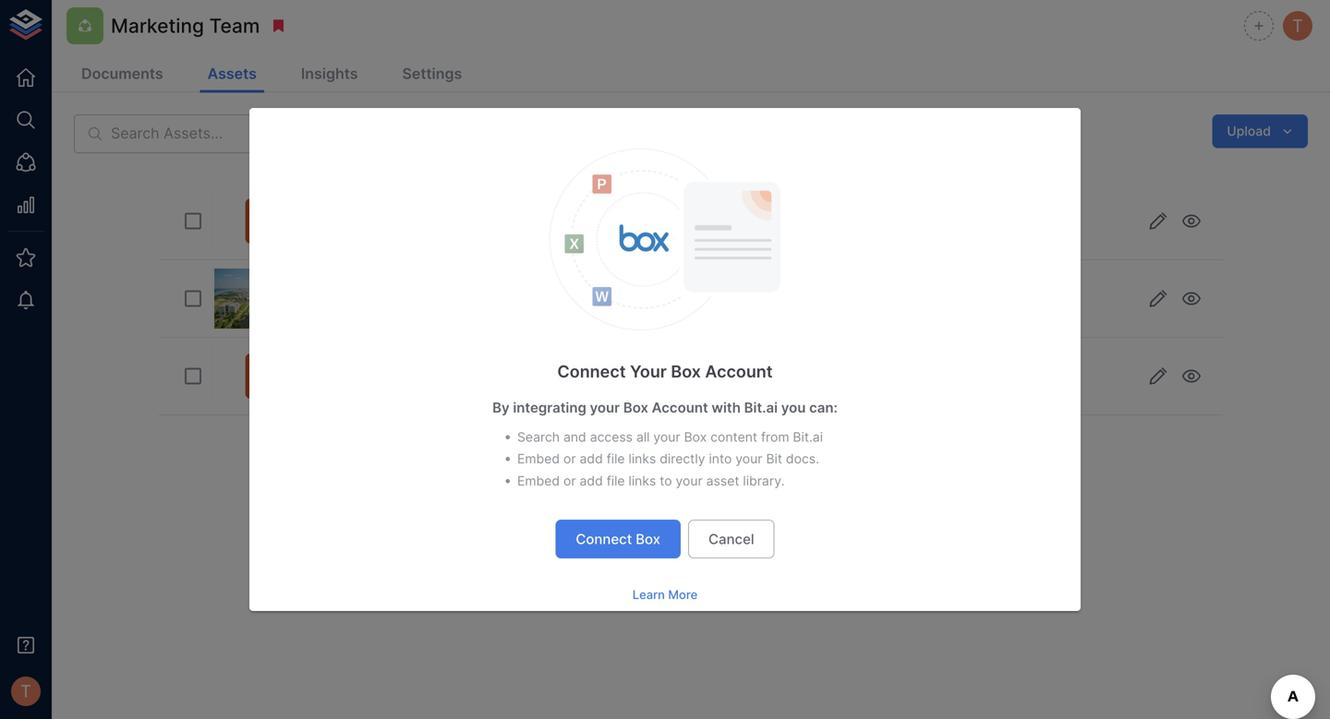 Task type: describe. For each thing, give the bounding box(es) containing it.
asset
[[706, 473, 739, 489]]

171d052ebcc.jpg
[[478, 278, 590, 294]]

more
[[668, 588, 698, 602]]

directly
[[660, 451, 705, 467]]

bit.ai inside search and access all your box content from bit.ai embed or add file links directly into your bit docs. embed or add file links to your asset library.
[[793, 430, 823, 445]]

your left the bit
[[736, 451, 763, 467]]

2 links from the top
[[629, 473, 656, 489]]

city-
[[401, 278, 432, 294]]

your up access
[[590, 400, 620, 416]]

t for left t button
[[20, 682, 31, 702]]

learn more
[[633, 588, 698, 602]]

documents
[[81, 65, 163, 83]]

d53afc6e-
[[331, 278, 401, 294]]

1 embed from the top
[[517, 451, 560, 467]]

to
[[660, 473, 672, 489]]

your
[[630, 362, 667, 382]]

your down directly
[[676, 473, 703, 489]]

you
[[781, 400, 806, 416]]

box right your at the bottom
[[671, 362, 701, 382]]

t for rightmost t button
[[1292, 16, 1303, 36]]

search
[[517, 430, 560, 445]]

1 links from the top
[[629, 451, 656, 467]]

connect your box account
[[557, 362, 773, 382]]

the_south__the_art_of_the_cypress.pptx
[[331, 200, 608, 217]]

upload button
[[1212, 115, 1308, 148]]

2 embed from the top
[[517, 473, 560, 489]]

d53afc6e-city-10501-171d052ebcc.jpg button
[[159, 261, 1223, 338]]

search and access all your box content from bit.ai embed or add file links directly into your bit docs. embed or add file links to your asset library.
[[517, 430, 823, 489]]

2 or from the top
[[564, 473, 576, 489]]

learn
[[633, 588, 665, 602]]

1 file from the top
[[607, 451, 625, 467]]

connect for connect box
[[576, 531, 632, 548]]

from
[[761, 430, 789, 445]]

assets
[[208, 65, 257, 83]]

connect for connect your box account
[[557, 362, 626, 382]]

0 vertical spatial account
[[705, 362, 773, 382]]

by integrating your box account with bit.ai you can:
[[492, 400, 838, 416]]

2 add from the top
[[580, 473, 603, 489]]

box inside button
[[636, 531, 661, 548]]

2 file from the top
[[607, 473, 625, 489]]

insights
[[301, 65, 358, 83]]

10501-
[[432, 278, 478, 294]]

into
[[709, 451, 732, 467]]

and
[[563, 430, 586, 445]]

by
[[492, 400, 510, 416]]

1 vertical spatial account
[[652, 400, 708, 416]]



Task type: vqa. For each thing, say whether or not it's contained in the screenshot.
rightmost t
yes



Task type: locate. For each thing, give the bounding box(es) containing it.
integrating
[[513, 400, 586, 416]]

with
[[712, 400, 741, 416]]

assets link
[[200, 57, 264, 93]]

0 vertical spatial add
[[580, 451, 603, 467]]

settings
[[402, 65, 462, 83]]

0 vertical spatial t
[[1292, 16, 1303, 36]]

bit
[[766, 451, 782, 467]]

business_presentation_for_serious_business.pptx
[[331, 355, 661, 372]]

library.
[[743, 473, 785, 489]]

box
[[671, 362, 701, 382], [623, 400, 648, 416], [684, 430, 707, 445], [636, 531, 661, 548]]

1 vertical spatial t
[[20, 682, 31, 702]]

documents link
[[74, 57, 171, 93]]

links left to
[[629, 473, 656, 489]]

connect box button
[[556, 520, 681, 559]]

1 vertical spatial connect
[[576, 531, 632, 548]]

t
[[1292, 16, 1303, 36], [20, 682, 31, 702]]

cancel
[[709, 531, 754, 548]]

1 horizontal spatial bit.ai
[[793, 430, 823, 445]]

bit.ai up docs.
[[793, 430, 823, 445]]

marketing
[[111, 14, 204, 37]]

account
[[705, 362, 773, 382], [652, 400, 708, 416]]

box up all
[[623, 400, 648, 416]]

team
[[209, 14, 260, 37]]

box up learn
[[636, 531, 661, 548]]

settings link
[[395, 57, 470, 93]]

your right all
[[653, 430, 680, 445]]

connect box
[[576, 531, 661, 548]]

1 vertical spatial or
[[564, 473, 576, 489]]

connect
[[557, 362, 626, 382], [576, 531, 632, 548]]

0 vertical spatial t button
[[1280, 8, 1315, 43]]

add
[[580, 451, 603, 467], [580, 473, 603, 489]]

all
[[636, 430, 650, 445]]

business_presentation_for_serious_business.pptx button
[[159, 338, 1223, 416]]

docs.
[[786, 451, 819, 467]]

bit.ai
[[744, 400, 778, 416], [793, 430, 823, 445]]

links down all
[[629, 451, 656, 467]]

account up "with"
[[705, 362, 773, 382]]

0 vertical spatial links
[[629, 451, 656, 467]]

0 horizontal spatial t
[[20, 682, 31, 702]]

0 vertical spatial file
[[607, 451, 625, 467]]

0 vertical spatial bit.ai
[[744, 400, 778, 416]]

file
[[607, 451, 625, 467], [607, 473, 625, 489]]

1 horizontal spatial t button
[[1280, 8, 1315, 43]]

1 horizontal spatial t
[[1292, 16, 1303, 36]]

t button
[[1280, 8, 1315, 43], [6, 672, 46, 712]]

can:
[[809, 400, 838, 416]]

1 vertical spatial add
[[580, 473, 603, 489]]

1 add from the top
[[580, 451, 603, 467]]

0 vertical spatial or
[[564, 451, 576, 467]]

Search Assets... text field
[[111, 115, 620, 153]]

learn more button
[[628, 581, 702, 610]]

upload
[[1227, 123, 1271, 139]]

remove bookmark image
[[270, 18, 287, 34]]

0 vertical spatial connect
[[557, 362, 626, 382]]

connect inside button
[[576, 531, 632, 548]]

1 or from the top
[[564, 451, 576, 467]]

content
[[711, 430, 758, 445]]

0 horizontal spatial bit.ai
[[744, 400, 778, 416]]

insights link
[[294, 57, 365, 93]]

account down connect your box account
[[652, 400, 708, 416]]

0 vertical spatial embed
[[517, 451, 560, 467]]

1 vertical spatial embed
[[517, 473, 560, 489]]

the_south__the_art_of_the_cypress.pptx button
[[159, 183, 1223, 261]]

bit.ai left you
[[744, 400, 778, 416]]

1 vertical spatial file
[[607, 473, 625, 489]]

1 vertical spatial t button
[[6, 672, 46, 712]]

d53afc6e city 10501 171d052ebcc.jpg image
[[215, 269, 321, 329]]

cancel button
[[688, 520, 775, 559]]

or
[[564, 451, 576, 467], [564, 473, 576, 489]]

1 vertical spatial bit.ai
[[793, 430, 823, 445]]

marketing team
[[111, 14, 260, 37]]

connect up integrating
[[557, 362, 626, 382]]

box inside search and access all your box content from bit.ai embed or add file links directly into your bit docs. embed or add file links to your asset library.
[[684, 430, 707, 445]]

box up directly
[[684, 430, 707, 445]]

access
[[590, 430, 633, 445]]

0 horizontal spatial t button
[[6, 672, 46, 712]]

links
[[629, 451, 656, 467], [629, 473, 656, 489]]

your
[[590, 400, 620, 416], [653, 430, 680, 445], [736, 451, 763, 467], [676, 473, 703, 489]]

1 vertical spatial links
[[629, 473, 656, 489]]

d53afc6e-city-10501-171d052ebcc.jpg
[[331, 278, 590, 294]]

connect up "learn more" button
[[576, 531, 632, 548]]

embed
[[517, 451, 560, 467], [517, 473, 560, 489]]



